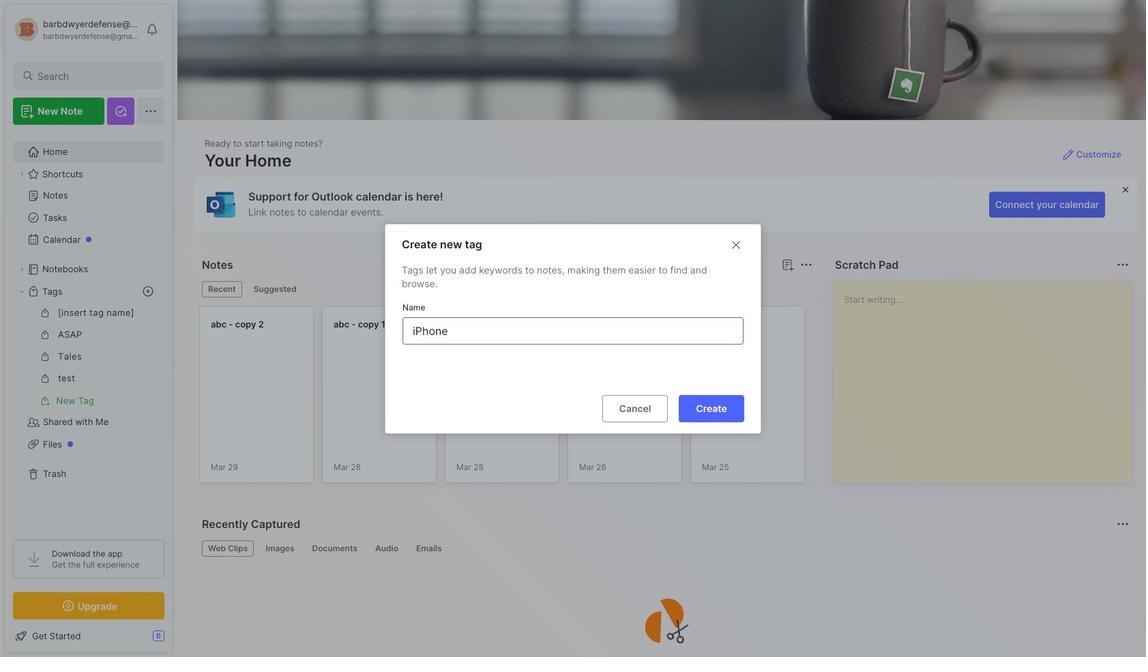Task type: locate. For each thing, give the bounding box(es) containing it.
tree inside main element
[[5, 133, 173, 528]]

tab
[[202, 281, 242, 298], [248, 281, 303, 298], [202, 541, 254, 557], [260, 541, 301, 557], [306, 541, 364, 557], [369, 541, 405, 557], [410, 541, 448, 557]]

group
[[13, 302, 164, 412]]

expand notebooks image
[[18, 266, 26, 274]]

None search field
[[38, 68, 152, 84]]

1 tab list from the top
[[202, 281, 811, 298]]

tab list
[[202, 281, 811, 298], [202, 541, 1128, 557]]

1 vertical spatial tab list
[[202, 541, 1128, 557]]

group inside main element
[[13, 302, 164, 412]]

row group
[[199, 306, 1059, 491]]

0 vertical spatial tab list
[[202, 281, 811, 298]]

none search field inside main element
[[38, 68, 152, 84]]

tree
[[5, 133, 173, 528]]

Start writing… text field
[[844, 282, 1132, 472]]



Task type: describe. For each thing, give the bounding box(es) containing it.
2 tab list from the top
[[202, 541, 1128, 557]]

close image
[[728, 236, 745, 253]]

Search text field
[[38, 70, 152, 83]]

Tag name text field
[[412, 318, 738, 344]]

expand tags image
[[18, 287, 26, 296]]

main element
[[0, 0, 177, 657]]



Task type: vqa. For each thing, say whether or not it's contained in the screenshot.
Close Icon at the right
yes



